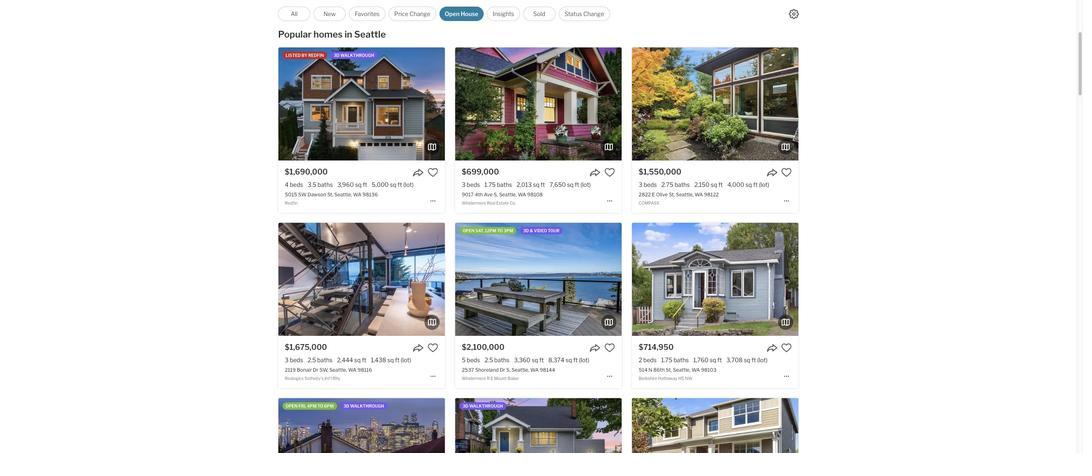 Task type: describe. For each thing, give the bounding box(es) containing it.
seattle
[[354, 29, 386, 40]]

house
[[461, 10, 479, 17]]

price
[[394, 10, 409, 17]]

$699,000
[[462, 168, 499, 177]]

option group containing all
[[278, 7, 610, 21]]

514 n 86th st, seattle, wa 98103 berkshire hathaway hs nw
[[639, 368, 717, 382]]

r
[[487, 377, 490, 382]]

1,438
[[371, 357, 386, 364]]

ft for 7,650 sq ft (lot)
[[575, 181, 580, 188]]

(lot) for $1,550,000
[[759, 181, 770, 188]]

status change
[[565, 10, 605, 17]]

2 photo of 2314 e lynn st, seattle, wa 98112 image from the left
[[455, 399, 622, 454]]

3d walkthrough for listed by redfin
[[334, 53, 374, 58]]

98108
[[528, 192, 543, 198]]

sq for 3,960
[[355, 181, 362, 188]]

sq for 1,760
[[710, 357, 717, 364]]

status
[[565, 10, 582, 17]]

beds for $1,675,000
[[290, 357, 303, 364]]

baker
[[508, 377, 519, 382]]

2,444
[[337, 357, 353, 364]]

in
[[345, 29, 353, 40]]

sotheby's
[[305, 377, 324, 382]]

2.75 baths
[[662, 181, 690, 188]]

(lot) for $699,000
[[581, 181, 591, 188]]

3d for open sat, 12pm to 3pm
[[523, 229, 529, 234]]

favorites
[[355, 10, 380, 17]]

Status Change radio
[[559, 7, 610, 21]]

dr for $2,100,000
[[500, 368, 506, 374]]

dawson
[[308, 192, 326, 198]]

6pm
[[324, 404, 334, 409]]

new
[[324, 10, 336, 17]]

redfin
[[308, 53, 324, 58]]

ft for 2,150 sq ft
[[719, 181, 723, 188]]

98103
[[701, 368, 717, 374]]

Insights radio
[[487, 7, 520, 21]]

nw
[[685, 377, 693, 382]]

9017
[[462, 192, 474, 198]]

Open House radio
[[440, 7, 484, 21]]

5,000
[[372, 181, 389, 188]]

n
[[649, 368, 653, 374]]

3d for open fri, 4pm to 6pm
[[344, 404, 350, 409]]

popular homes in seattle
[[278, 29, 386, 40]]

favorite button checkbox for $699,000
[[605, 167, 615, 178]]

listed by redfin
[[286, 53, 324, 58]]

4,000
[[728, 181, 745, 188]]

wa for $714,950
[[692, 368, 700, 374]]

2.5 for $1,675,000
[[308, 357, 316, 364]]

Price Change radio
[[389, 7, 436, 21]]

(lot) for $1,675,000
[[401, 357, 411, 364]]

2537 shoreland dr s, seattle, wa 98144 windermere r e mount baker
[[462, 368, 555, 382]]

seattle, for $699,000
[[499, 192, 517, 198]]

1 photo of 1221 bigelow ave n, seattle, wa 98109 image from the left
[[112, 399, 278, 454]]

12pm
[[485, 229, 497, 234]]

2119 bonair dr sw, seattle, wa 98116 realogics sotheby's int'l rlty
[[285, 368, 372, 382]]

3d walkthrough down r
[[463, 404, 503, 409]]

sq for 2,150
[[711, 181, 718, 188]]

7,650 sq ft (lot)
[[550, 181, 591, 188]]

walkthrough for open fri, 4pm to 6pm
[[350, 404, 384, 409]]

98136
[[363, 192, 378, 198]]

sq for 3,360
[[532, 357, 538, 364]]

2822
[[639, 192, 651, 198]]

4th
[[475, 192, 483, 198]]

Sold radio
[[524, 7, 556, 21]]

ft for 2,444 sq ft
[[362, 357, 367, 364]]

1 photo of 514 n 86th st, seattle, wa 98103 image from the left
[[466, 223, 633, 336]]

5
[[462, 357, 466, 364]]

86th
[[654, 368, 665, 374]]

sat,
[[476, 229, 484, 234]]

rlty
[[333, 377, 341, 382]]

7,650
[[550, 181, 566, 188]]

2 beds
[[639, 357, 657, 364]]

dr for $1,675,000
[[313, 368, 319, 374]]

favorite button checkbox for $1,675,000
[[428, 343, 438, 354]]

2,150 sq ft
[[695, 181, 723, 188]]

3,708 sq ft (lot)
[[727, 357, 768, 364]]

sq for 5,000
[[390, 181, 397, 188]]

open house
[[445, 10, 479, 17]]

sq for 2,444
[[354, 357, 361, 364]]

favorite button image for $1,675,000
[[428, 343, 438, 354]]

&
[[530, 229, 533, 234]]

3,960
[[338, 181, 354, 188]]

514
[[639, 368, 648, 374]]

5015
[[285, 192, 297, 198]]

2.5 for $2,100,000
[[485, 357, 493, 364]]

4,000 sq ft (lot)
[[728, 181, 770, 188]]

2.75
[[662, 181, 674, 188]]

e inside 2537 shoreland dr s, seattle, wa 98144 windermere r e mount baker
[[491, 377, 494, 382]]

3 photo of 1221 bigelow ave n, seattle, wa 98109 image from the left
[[445, 399, 612, 454]]

3pm
[[504, 229, 513, 234]]

1.75 for $699,000
[[485, 181, 496, 188]]

walkthrough down r
[[470, 404, 503, 409]]

2 photo of 5015 sw dawson st, seattle, wa 98136 image from the left
[[278, 48, 445, 161]]

3 photo of 9017 4th ave s, seattle, wa 98108 image from the left
[[622, 48, 789, 161]]

homes
[[314, 29, 343, 40]]

$1,690,000
[[285, 168, 328, 177]]

2537
[[462, 368, 474, 374]]

beds for $699,000
[[467, 181, 480, 188]]

open sat, 12pm to 3pm
[[463, 229, 513, 234]]

2,150
[[695, 181, 710, 188]]

8,374
[[549, 357, 565, 364]]

all
[[291, 10, 298, 17]]

bonair
[[297, 368, 312, 374]]

ft for 3,960 sq ft
[[363, 181, 367, 188]]

seattle, for $2,100,000
[[512, 368, 530, 374]]

3 photo of 5015 sw dawson st, seattle, wa 98136 image from the left
[[445, 48, 612, 161]]

98122
[[704, 192, 719, 198]]

video
[[534, 229, 547, 234]]

98144
[[540, 368, 555, 374]]

sq for 1,438
[[388, 357, 394, 364]]

open fri, 4pm to 6pm
[[286, 404, 334, 409]]

e inside 2822 e olive st, seattle, wa 98122 compass
[[652, 192, 655, 198]]

favorite button checkbox for $714,950
[[782, 343, 792, 354]]

1 photo of 2314 e lynn st, seattle, wa 98112 image from the left
[[289, 399, 455, 454]]

st, for $1,690,000
[[327, 192, 333, 198]]

fri,
[[299, 404, 306, 409]]

3d for listed by redfin
[[334, 53, 340, 58]]

by
[[302, 53, 308, 58]]

open
[[445, 10, 460, 17]]

st, for $1,550,000
[[669, 192, 675, 198]]

2 photo of 514 n 86th st, seattle, wa 98103 image from the left
[[632, 223, 799, 336]]

favorite button checkbox for $1,550,000
[[782, 167, 792, 178]]

berkshire
[[639, 377, 658, 382]]

favorite button image for $1,550,000
[[782, 167, 792, 178]]

baths for $699,000
[[497, 181, 512, 188]]

$2,100,000
[[462, 344, 505, 352]]

hs
[[679, 377, 684, 382]]

1 photo of 918 n 91st st, seattle, wa 98103 image from the left
[[466, 399, 633, 454]]

s, for $699,000
[[494, 192, 498, 198]]

seattle, for $714,950
[[673, 368, 691, 374]]

1 photo of 2537 shoreland dr s, seattle, wa 98144 image from the left
[[289, 223, 455, 336]]

3 for $699,000
[[462, 181, 466, 188]]

sq for 8,374
[[566, 357, 572, 364]]

3 beds for $1,550,000
[[639, 181, 657, 188]]

1 photo of 2119 bonair dr sw, seattle, wa 98116 image from the left
[[112, 223, 278, 336]]

walkthrough for listed by redfin
[[341, 53, 374, 58]]

baths for $1,675,000
[[317, 357, 333, 364]]

(lot) for $2,100,000
[[579, 357, 590, 364]]

favorite button image for $1,690,000
[[428, 167, 438, 178]]

price change
[[394, 10, 431, 17]]



Task type: locate. For each thing, give the bounding box(es) containing it.
int'l
[[325, 377, 332, 382]]

change inside price change radio
[[410, 10, 431, 17]]

to
[[497, 229, 503, 234], [318, 404, 323, 409]]

seattle, inside 2537 shoreland dr s, seattle, wa 98144 windermere r e mount baker
[[512, 368, 530, 374]]

beds up 2822
[[644, 181, 657, 188]]

open left fri,
[[286, 404, 298, 409]]

wa for $1,550,000
[[695, 192, 703, 198]]

photo of 514 n 86th st, seattle, wa 98103 image
[[466, 223, 633, 336], [632, 223, 799, 336], [799, 223, 966, 336]]

1 horizontal spatial change
[[584, 10, 605, 17]]

wa inside 9017 4th ave s, seattle, wa 98108 windermere real estate co.
[[518, 192, 526, 198]]

baths up 2537 shoreland dr s, seattle, wa 98144 windermere r e mount baker at bottom
[[495, 357, 510, 364]]

change for price change
[[410, 10, 431, 17]]

ft for 5,000 sq ft (lot)
[[398, 181, 402, 188]]

ft for 1,760 sq ft
[[718, 357, 722, 364]]

1.75 up ave
[[485, 181, 496, 188]]

sw
[[298, 192, 307, 198]]

realogics
[[285, 377, 304, 382]]

0 horizontal spatial s,
[[494, 192, 498, 198]]

estate
[[497, 201, 509, 206]]

popular
[[278, 29, 312, 40]]

sq right 3,360
[[532, 357, 538, 364]]

3d left '&'
[[523, 229, 529, 234]]

ft up 98144
[[540, 357, 544, 364]]

0 vertical spatial s,
[[494, 192, 498, 198]]

3 beds for $699,000
[[462, 181, 480, 188]]

1 vertical spatial 1.75 baths
[[662, 357, 689, 364]]

dr
[[313, 368, 319, 374], [500, 368, 506, 374]]

Favorites radio
[[349, 7, 385, 21]]

windermere for $699,000
[[462, 201, 486, 206]]

ft up 98122
[[719, 181, 723, 188]]

0 horizontal spatial 1.75 baths
[[485, 181, 512, 188]]

real
[[487, 201, 496, 206]]

windermere for $2,100,000
[[462, 377, 486, 382]]

3 photo of 2314 e lynn st, seattle, wa 98112 image from the left
[[622, 399, 789, 454]]

0 vertical spatial 1.75
[[485, 181, 496, 188]]

olive
[[657, 192, 668, 198]]

3d right redfin
[[334, 53, 340, 58]]

3 beds for $1,675,000
[[285, 357, 303, 364]]

baths up 2822 e olive st, seattle, wa 98122 compass
[[675, 181, 690, 188]]

e left olive
[[652, 192, 655, 198]]

windermere inside 9017 4th ave s, seattle, wa 98108 windermere real estate co.
[[462, 201, 486, 206]]

ft left '3,708'
[[718, 357, 722, 364]]

st, right olive
[[669, 192, 675, 198]]

insights
[[493, 10, 514, 17]]

sq up 98116
[[354, 357, 361, 364]]

seattle, up co.
[[499, 192, 517, 198]]

1.75
[[485, 181, 496, 188], [662, 357, 673, 364]]

windermere down 4th on the top left
[[462, 201, 486, 206]]

1 favorite button checkbox from the top
[[782, 167, 792, 178]]

(lot) for $714,950
[[758, 357, 768, 364]]

beds for $1,690,000
[[290, 181, 303, 188]]

ft up 98116
[[362, 357, 367, 364]]

3,360 sq ft
[[514, 357, 544, 364]]

ft for 4,000 sq ft (lot)
[[754, 181, 758, 188]]

to left 3pm
[[497, 229, 503, 234]]

s, up the baker
[[507, 368, 511, 374]]

hathaway
[[659, 377, 678, 382]]

favorite button image
[[782, 167, 792, 178], [428, 343, 438, 354]]

seattle, down 2.75 baths
[[676, 192, 694, 198]]

All radio
[[278, 7, 310, 21]]

sq right 4,000
[[746, 181, 752, 188]]

seattle, inside 9017 4th ave s, seattle, wa 98108 windermere real estate co.
[[499, 192, 517, 198]]

3d
[[334, 53, 340, 58], [523, 229, 529, 234], [344, 404, 350, 409], [463, 404, 469, 409]]

1 vertical spatial favorite button checkbox
[[782, 343, 792, 354]]

dr inside 2537 shoreland dr s, seattle, wa 98144 windermere r e mount baker
[[500, 368, 506, 374]]

beds for $1,550,000
[[644, 181, 657, 188]]

2,013 sq ft
[[517, 181, 545, 188]]

1 2.5 from the left
[[308, 357, 316, 364]]

sq for 4,000
[[746, 181, 752, 188]]

1,438 sq ft (lot)
[[371, 357, 411, 364]]

co.
[[510, 201, 516, 206]]

seattle, down 3,360
[[512, 368, 530, 374]]

0 horizontal spatial change
[[410, 10, 431, 17]]

0 vertical spatial e
[[652, 192, 655, 198]]

9017 4th ave s, seattle, wa 98108 windermere real estate co.
[[462, 192, 543, 206]]

3 photo of 2537 shoreland dr s, seattle, wa 98144 image from the left
[[622, 223, 789, 336]]

3 up 2119
[[285, 357, 289, 364]]

shoreland
[[475, 368, 499, 374]]

st, inside 5015 sw dawson st, seattle, wa 98136 redfin
[[327, 192, 333, 198]]

ft for 8,374 sq ft (lot)
[[574, 357, 578, 364]]

baths for $1,550,000
[[675, 181, 690, 188]]

ft for 2,013 sq ft
[[541, 181, 545, 188]]

wa for $699,000
[[518, 192, 526, 198]]

0 horizontal spatial open
[[286, 404, 298, 409]]

1 horizontal spatial dr
[[500, 368, 506, 374]]

change inside the status change option
[[584, 10, 605, 17]]

2 photo of 2822 e olive st, seattle, wa 98122 image from the left
[[632, 48, 799, 161]]

sq for 2,013
[[533, 181, 540, 188]]

0 vertical spatial 1.75 baths
[[485, 181, 512, 188]]

s, inside 2537 shoreland dr s, seattle, wa 98144 windermere r e mount baker
[[507, 368, 511, 374]]

1 dr from the left
[[313, 368, 319, 374]]

4 beds
[[285, 181, 303, 188]]

favorite button checkbox for $2,100,000
[[605, 343, 615, 354]]

seattle, inside the 514 n 86th st, seattle, wa 98103 berkshire hathaway hs nw
[[673, 368, 691, 374]]

2 change from the left
[[584, 10, 605, 17]]

3.5 baths
[[308, 181, 333, 188]]

favorite button checkbox for $1,690,000
[[428, 167, 438, 178]]

ft up 98136
[[363, 181, 367, 188]]

ft right the 8,374
[[574, 357, 578, 364]]

wa inside 5015 sw dawson st, seattle, wa 98136 redfin
[[353, 192, 362, 198]]

1 horizontal spatial 2.5
[[485, 357, 493, 364]]

(lot) right '1,438'
[[401, 357, 411, 364]]

1 2.5 baths from the left
[[308, 357, 333, 364]]

beds up 2119
[[290, 357, 303, 364]]

3 beds up 2119
[[285, 357, 303, 364]]

0 horizontal spatial favorite button image
[[428, 343, 438, 354]]

3d down the 2537
[[463, 404, 469, 409]]

4
[[285, 181, 289, 188]]

wa for $2,100,000
[[531, 368, 539, 374]]

wa for $1,690,000
[[353, 192, 362, 198]]

sq right 7,650
[[567, 181, 574, 188]]

favorite button image for $699,000
[[605, 167, 615, 178]]

2 2.5 baths from the left
[[485, 357, 510, 364]]

photo of 2822 e olive st, seattle, wa 98122 image
[[466, 48, 633, 161], [632, 48, 799, 161], [799, 48, 966, 161]]

seattle, for $1,675,000
[[330, 368, 347, 374]]

wa inside 2119 bonair dr sw, seattle, wa 98116 realogics sotheby's int'l rlty
[[348, 368, 357, 374]]

1 horizontal spatial s,
[[507, 368, 511, 374]]

3 up 2822
[[639, 181, 643, 188]]

$714,950
[[639, 344, 674, 352]]

photo of 5015 sw dawson st, seattle, wa 98136 image
[[112, 48, 278, 161], [278, 48, 445, 161], [445, 48, 612, 161]]

wa up nw
[[692, 368, 700, 374]]

1 photo of 2822 e olive st, seattle, wa 98122 image from the left
[[466, 48, 633, 161]]

baths for $1,690,000
[[318, 181, 333, 188]]

baths for $2,100,000
[[495, 357, 510, 364]]

beds right 5
[[467, 357, 480, 364]]

3d walkthrough down the in
[[334, 53, 374, 58]]

3 for $1,550,000
[[639, 181, 643, 188]]

(lot) right 4,000
[[759, 181, 770, 188]]

option group
[[278, 7, 610, 21]]

s, right ave
[[494, 192, 498, 198]]

2 windermere from the top
[[462, 377, 486, 382]]

2.5 baths
[[308, 357, 333, 364], [485, 357, 510, 364]]

dr up mount
[[500, 368, 506, 374]]

ft right 4,000
[[754, 181, 758, 188]]

open for open sat, 12pm to 3pm
[[463, 229, 475, 234]]

2 2.5 from the left
[[485, 357, 493, 364]]

ft for 3,360 sq ft
[[540, 357, 544, 364]]

2.5 baths up the sw,
[[308, 357, 333, 364]]

3,360
[[514, 357, 531, 364]]

sq up 98103
[[710, 357, 717, 364]]

sold
[[534, 10, 546, 17]]

open
[[463, 229, 475, 234], [286, 404, 298, 409]]

windermere down the 2537
[[462, 377, 486, 382]]

2119
[[285, 368, 296, 374]]

3 beds up 9017
[[462, 181, 480, 188]]

sq up 98108
[[533, 181, 540, 188]]

3 beds
[[462, 181, 480, 188], [639, 181, 657, 188], [285, 357, 303, 364]]

redfin
[[285, 201, 298, 206]]

3,960 sq ft
[[338, 181, 367, 188]]

seattle, up hs
[[673, 368, 691, 374]]

st, right dawson
[[327, 192, 333, 198]]

0 horizontal spatial 2.5
[[308, 357, 316, 364]]

2.5 up shoreland
[[485, 357, 493, 364]]

beds
[[290, 181, 303, 188], [467, 181, 480, 188], [644, 181, 657, 188], [290, 357, 303, 364], [467, 357, 480, 364], [644, 357, 657, 364]]

1,760 sq ft
[[694, 357, 722, 364]]

st, inside the 514 n 86th st, seattle, wa 98103 berkshire hathaway hs nw
[[666, 368, 672, 374]]

1 vertical spatial s,
[[507, 368, 511, 374]]

beds up 4th on the top left
[[467, 181, 480, 188]]

3 photo of 2822 e olive st, seattle, wa 98122 image from the left
[[799, 48, 966, 161]]

walkthrough down 98116
[[350, 404, 384, 409]]

favorite button checkbox
[[782, 167, 792, 178], [782, 343, 792, 354]]

(lot) right 5,000
[[404, 181, 414, 188]]

1 photo of 9017 4th ave s, seattle, wa 98108 image from the left
[[289, 48, 455, 161]]

sq right '1,438'
[[388, 357, 394, 364]]

beds right 4
[[290, 181, 303, 188]]

2 photo of 2119 bonair dr sw, seattle, wa 98116 image from the left
[[278, 223, 445, 336]]

favorite button image
[[428, 167, 438, 178], [605, 167, 615, 178], [605, 343, 615, 354], [782, 343, 792, 354]]

3d right "6pm"
[[344, 404, 350, 409]]

2.5
[[308, 357, 316, 364], [485, 357, 493, 364]]

photo of 2314 e lynn st, seattle, wa 98112 image
[[289, 399, 455, 454], [455, 399, 622, 454], [622, 399, 789, 454]]

1 horizontal spatial 3
[[462, 181, 466, 188]]

tour
[[548, 229, 560, 234]]

1 horizontal spatial favorite button image
[[782, 167, 792, 178]]

0 horizontal spatial 2.5 baths
[[308, 357, 333, 364]]

ft right 5,000
[[398, 181, 402, 188]]

ft for 1,438 sq ft (lot)
[[395, 357, 400, 364]]

ft right '3,708'
[[752, 357, 756, 364]]

baths up the sw,
[[317, 357, 333, 364]]

2 photo of 1221 bigelow ave n, seattle, wa 98109 image from the left
[[278, 399, 445, 454]]

beds right 2
[[644, 357, 657, 364]]

favorite button image for $2,100,000
[[605, 343, 615, 354]]

seattle, down 3,960
[[335, 192, 352, 198]]

1.75 for $714,950
[[662, 357, 673, 364]]

baths up 9017 4th ave s, seattle, wa 98108 windermere real estate co.
[[497, 181, 512, 188]]

1.75 up 86th
[[662, 357, 673, 364]]

open for open fri, 4pm to 6pm
[[286, 404, 298, 409]]

3 beds up 2822
[[639, 181, 657, 188]]

1,760
[[694, 357, 709, 364]]

seattle, inside 5015 sw dawson st, seattle, wa 98136 redfin
[[335, 192, 352, 198]]

photo of 2119 bonair dr sw, seattle, wa 98116 image
[[112, 223, 278, 336], [278, 223, 445, 336], [445, 223, 612, 336]]

sq for 3,708
[[744, 357, 751, 364]]

favorite button image for $714,950
[[782, 343, 792, 354]]

3 up 9017
[[462, 181, 466, 188]]

1.75 baths for $699,000
[[485, 181, 512, 188]]

1 vertical spatial e
[[491, 377, 494, 382]]

wa down 2,013 in the left of the page
[[518, 192, 526, 198]]

s, inside 9017 4th ave s, seattle, wa 98108 windermere real estate co.
[[494, 192, 498, 198]]

change right price
[[410, 10, 431, 17]]

2.5 up bonair
[[308, 357, 316, 364]]

3 photo of 514 n 86th st, seattle, wa 98103 image from the left
[[799, 223, 966, 336]]

2 dr from the left
[[500, 368, 506, 374]]

2 photo of 2537 shoreland dr s, seattle, wa 98144 image from the left
[[455, 223, 622, 336]]

1 photo of 5015 sw dawson st, seattle, wa 98136 image from the left
[[112, 48, 278, 161]]

to right 4pm
[[318, 404, 323, 409]]

st, up hathaway
[[666, 368, 672, 374]]

0 horizontal spatial to
[[318, 404, 323, 409]]

wa down "2,150"
[[695, 192, 703, 198]]

change
[[410, 10, 431, 17], [584, 10, 605, 17]]

(lot) for $1,690,000
[[404, 181, 414, 188]]

2.5 baths for $2,100,000
[[485, 357, 510, 364]]

baths for $714,950
[[674, 357, 689, 364]]

walkthrough
[[341, 53, 374, 58], [350, 404, 384, 409], [470, 404, 503, 409]]

1 horizontal spatial to
[[497, 229, 503, 234]]

1 vertical spatial 1.75
[[662, 357, 673, 364]]

ft for 3,708 sq ft (lot)
[[752, 357, 756, 364]]

sw,
[[320, 368, 329, 374]]

ft up 98108
[[541, 181, 545, 188]]

1 change from the left
[[410, 10, 431, 17]]

(lot)
[[404, 181, 414, 188], [581, 181, 591, 188], [759, 181, 770, 188], [401, 357, 411, 364], [579, 357, 590, 364], [758, 357, 768, 364]]

0 vertical spatial to
[[497, 229, 503, 234]]

2 photo of 9017 4th ave s, seattle, wa 98108 image from the left
[[455, 48, 622, 161]]

sq right the 8,374
[[566, 357, 572, 364]]

5015 sw dawson st, seattle, wa 98136 redfin
[[285, 192, 378, 206]]

change for status change
[[584, 10, 605, 17]]

ft right '1,438'
[[395, 357, 400, 364]]

e right r
[[491, 377, 494, 382]]

2,013
[[517, 181, 532, 188]]

3 photo of 2119 bonair dr sw, seattle, wa 98116 image from the left
[[445, 223, 612, 336]]

mount
[[494, 377, 507, 382]]

2 favorite button checkbox from the top
[[782, 343, 792, 354]]

seattle, for $1,550,000
[[676, 192, 694, 198]]

2.5 baths up shoreland
[[485, 357, 510, 364]]

$1,675,000
[[285, 344, 327, 352]]

photo of 1221 bigelow ave n, seattle, wa 98109 image
[[112, 399, 278, 454], [278, 399, 445, 454], [445, 399, 612, 454]]

2 horizontal spatial 3
[[639, 181, 643, 188]]

98116
[[358, 368, 372, 374]]

0 vertical spatial favorite button image
[[782, 167, 792, 178]]

walkthrough down the in
[[341, 53, 374, 58]]

1 vertical spatial favorite button image
[[428, 343, 438, 354]]

favorite button checkbox
[[428, 167, 438, 178], [605, 167, 615, 178], [428, 343, 438, 354], [605, 343, 615, 354]]

(lot) right '3,708'
[[758, 357, 768, 364]]

2,444 sq ft
[[337, 357, 367, 364]]

sq right 3,960
[[355, 181, 362, 188]]

baths up the 514 n 86th st, seattle, wa 98103 berkshire hathaway hs nw
[[674, 357, 689, 364]]

beds for $714,950
[[644, 357, 657, 364]]

0 horizontal spatial dr
[[313, 368, 319, 374]]

to for 3pm
[[497, 229, 503, 234]]

wa for $1,675,000
[[348, 368, 357, 374]]

seattle, inside 2822 e olive st, seattle, wa 98122 compass
[[676, 192, 694, 198]]

ft right 7,650
[[575, 181, 580, 188]]

st, inside 2822 e olive st, seattle, wa 98122 compass
[[669, 192, 675, 198]]

2
[[639, 357, 643, 364]]

1 horizontal spatial 1.75 baths
[[662, 357, 689, 364]]

wa down 3,360 sq ft
[[531, 368, 539, 374]]

0 horizontal spatial 1.75
[[485, 181, 496, 188]]

to for 6pm
[[318, 404, 323, 409]]

0 vertical spatial open
[[463, 229, 475, 234]]

baths up dawson
[[318, 181, 333, 188]]

st, for $714,950
[[666, 368, 672, 374]]

(lot) right the 8,374
[[579, 357, 590, 364]]

3 photo of 918 n 91st st, seattle, wa 98103 image from the left
[[799, 399, 966, 454]]

1 horizontal spatial 1.75
[[662, 357, 673, 364]]

photo of 2537 shoreland dr s, seattle, wa 98144 image
[[289, 223, 455, 336], [455, 223, 622, 336], [622, 223, 789, 336]]

1 vertical spatial windermere
[[462, 377, 486, 382]]

0 horizontal spatial e
[[491, 377, 494, 382]]

baths
[[318, 181, 333, 188], [497, 181, 512, 188], [675, 181, 690, 188], [317, 357, 333, 364], [495, 357, 510, 364], [674, 357, 689, 364]]

New radio
[[314, 7, 346, 21]]

2 horizontal spatial 3 beds
[[639, 181, 657, 188]]

dr inside 2119 bonair dr sw, seattle, wa 98116 realogics sotheby's int'l rlty
[[313, 368, 319, 374]]

photo of 9017 4th ave s, seattle, wa 98108 image
[[289, 48, 455, 161], [455, 48, 622, 161], [622, 48, 789, 161]]

sq up 98122
[[711, 181, 718, 188]]

seattle, inside 2119 bonair dr sw, seattle, wa 98116 realogics sotheby's int'l rlty
[[330, 368, 347, 374]]

sq right 5,000
[[390, 181, 397, 188]]

seattle, up rlty at the bottom left of the page
[[330, 368, 347, 374]]

1 windermere from the top
[[462, 201, 486, 206]]

s,
[[494, 192, 498, 198], [507, 368, 511, 374]]

5,000 sq ft (lot)
[[372, 181, 414, 188]]

1 vertical spatial to
[[318, 404, 323, 409]]

1 horizontal spatial e
[[652, 192, 655, 198]]

1 horizontal spatial 3 beds
[[462, 181, 480, 188]]

3 for $1,675,000
[[285, 357, 289, 364]]

(lot) right 7,650
[[581, 181, 591, 188]]

5 beds
[[462, 357, 480, 364]]

windermere
[[462, 201, 486, 206], [462, 377, 486, 382]]

3.5
[[308, 181, 317, 188]]

dr left the sw,
[[313, 368, 319, 374]]

3
[[462, 181, 466, 188], [639, 181, 643, 188], [285, 357, 289, 364]]

wa inside 2822 e olive st, seattle, wa 98122 compass
[[695, 192, 703, 198]]

2.5 baths for $1,675,000
[[308, 357, 333, 364]]

8,374 sq ft (lot)
[[549, 357, 590, 364]]

compass
[[639, 201, 660, 206]]

0 vertical spatial windermere
[[462, 201, 486, 206]]

sq right '3,708'
[[744, 357, 751, 364]]

4pm
[[307, 404, 317, 409]]

1.75 baths for $714,950
[[662, 357, 689, 364]]

1.75 baths up the 514 n 86th st, seattle, wa 98103 berkshire hathaway hs nw
[[662, 357, 689, 364]]

2 photo of 918 n 91st st, seattle, wa 98103 image from the left
[[632, 399, 799, 454]]

0 horizontal spatial 3
[[285, 357, 289, 364]]

wa down 2,444 sq ft at left bottom
[[348, 368, 357, 374]]

0 horizontal spatial 3 beds
[[285, 357, 303, 364]]

open left sat,
[[463, 229, 475, 234]]

1 horizontal spatial open
[[463, 229, 475, 234]]

wa
[[353, 192, 362, 198], [518, 192, 526, 198], [695, 192, 703, 198], [348, 368, 357, 374], [531, 368, 539, 374], [692, 368, 700, 374]]

sq for 7,650
[[567, 181, 574, 188]]

3d walkthrough right "6pm"
[[344, 404, 384, 409]]

listed
[[286, 53, 301, 58]]

wa inside the 514 n 86th st, seattle, wa 98103 berkshire hathaway hs nw
[[692, 368, 700, 374]]

3d walkthrough for open fri, 4pm to 6pm
[[344, 404, 384, 409]]

1 horizontal spatial 2.5 baths
[[485, 357, 510, 364]]

seattle, for $1,690,000
[[335, 192, 352, 198]]

1.75 baths up ave
[[485, 181, 512, 188]]

beds for $2,100,000
[[467, 357, 480, 364]]

windermere inside 2537 shoreland dr s, seattle, wa 98144 windermere r e mount baker
[[462, 377, 486, 382]]

e
[[652, 192, 655, 198], [491, 377, 494, 382]]

change right status
[[584, 10, 605, 17]]

3,708
[[727, 357, 743, 364]]

0 vertical spatial favorite button checkbox
[[782, 167, 792, 178]]

s, for $2,100,000
[[507, 368, 511, 374]]

1 vertical spatial open
[[286, 404, 298, 409]]

wa down the '3,960 sq ft'
[[353, 192, 362, 198]]

photo of 918 n 91st st, seattle, wa 98103 image
[[466, 399, 633, 454], [632, 399, 799, 454], [799, 399, 966, 454]]

wa inside 2537 shoreland dr s, seattle, wa 98144 windermere r e mount baker
[[531, 368, 539, 374]]



Task type: vqa. For each thing, say whether or not it's contained in the screenshot.


